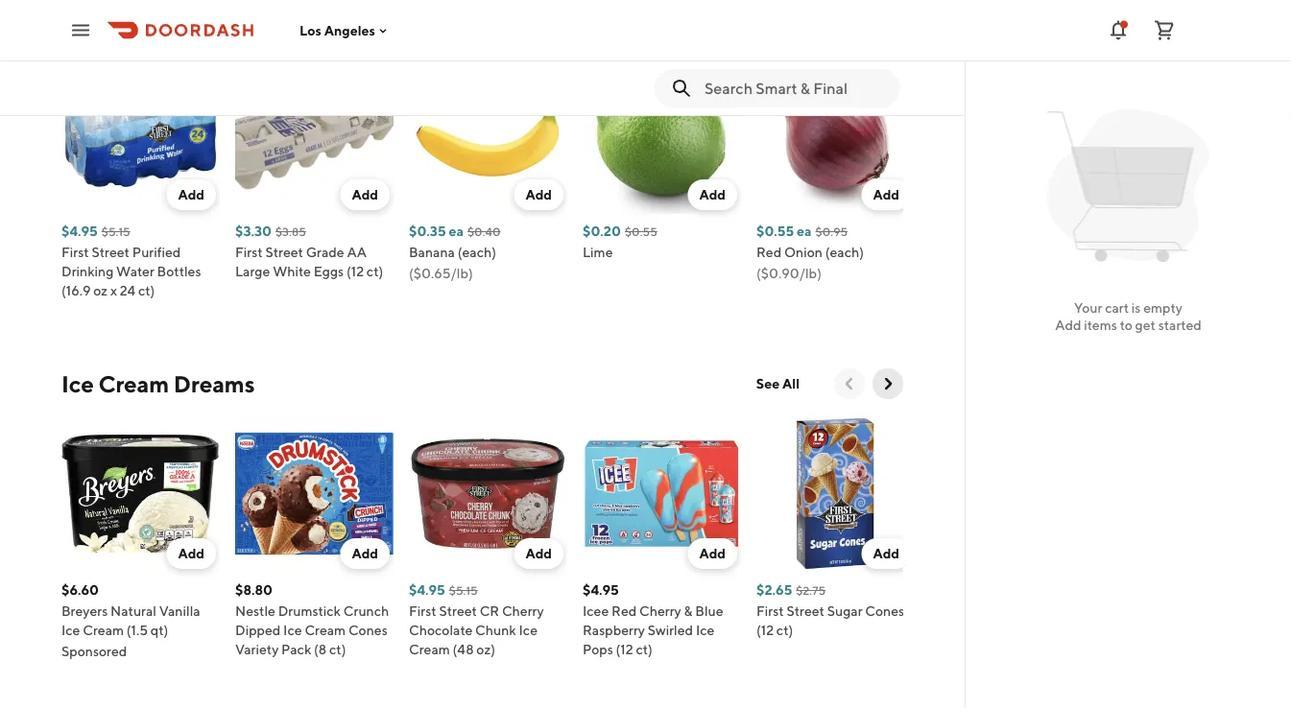 Task type: describe. For each thing, give the bounding box(es) containing it.
breyers
[[61, 603, 108, 619]]

$0.55 inside $0.20 $0.55 lime
[[625, 225, 658, 238]]

$5.15 for cr
[[449, 584, 478, 597]]

$0.20
[[583, 223, 621, 239]]

icee red cherry & blue raspberry swirled ice pops (12 ct) image
[[583, 415, 741, 573]]

x
[[110, 283, 117, 299]]

$3.30 $3.85 first street grade aa large white eggs (12 ct)
[[235, 223, 383, 279]]

popular deals link
[[61, 10, 208, 40]]

$2.65 $2.75 first street sugar cones (12 ct)
[[757, 582, 905, 639]]

banana (each) image
[[409, 56, 567, 214]]

add inside your cart is empty add items to get started
[[1055, 317, 1082, 333]]

drinking
[[61, 264, 114, 279]]

&
[[684, 603, 693, 619]]

items
[[1084, 317, 1117, 333]]

add for first street purified drinking water bottles (16.9 oz x 24 ct)
[[178, 187, 205, 203]]

$2.75
[[796, 584, 826, 597]]

angeles
[[324, 22, 375, 38]]

sponsored
[[61, 644, 127, 660]]

chocolate
[[409, 623, 473, 639]]

your
[[1074, 300, 1103, 316]]

street for large
[[265, 244, 303, 260]]

add for nestle drumstick crunch dipped ice cream cones variety pack (8 ct)
[[352, 546, 378, 562]]

grade
[[306, 244, 344, 260]]

white
[[273, 264, 311, 279]]

get
[[1135, 317, 1156, 333]]

(1.5
[[127, 623, 148, 639]]

ice cream dreams link
[[61, 369, 255, 399]]

aa
[[347, 244, 367, 260]]

$8.80 nestle drumstick crunch dipped ice cream cones variety pack (8 ct)
[[235, 582, 389, 658]]

$0.35
[[409, 223, 446, 239]]

natural
[[111, 603, 156, 619]]

cr
[[480, 603, 499, 619]]

$3.30
[[235, 223, 272, 239]]

$4.95 icee red cherry & blue raspberry swirled ice pops (12 ct)
[[583, 582, 724, 658]]

cherry inside $4.95 icee red cherry & blue raspberry swirled ice pops (12 ct)
[[640, 603, 681, 619]]

ea for $0.55 ea
[[797, 223, 812, 239]]

(each) inside $0.35 ea $0.40 banana (each) ($0.65/lb)
[[458, 244, 496, 260]]

cream inside $8.80 nestle drumstick crunch dipped ice cream cones variety pack (8 ct)
[[305, 623, 346, 639]]

all
[[783, 376, 800, 392]]

bottles
[[157, 264, 201, 279]]

sugar
[[827, 603, 863, 619]]

add for lime
[[699, 187, 726, 203]]

Search Smart & Final search field
[[705, 78, 884, 99]]

first street grade aa large white eggs (12 ct) image
[[235, 56, 394, 214]]

nestle
[[235, 603, 275, 619]]

swirled
[[648, 623, 693, 639]]

first for first street cr cherry chocolate chunk ice cream (48 oz)
[[409, 603, 437, 619]]

deals
[[149, 11, 208, 38]]

$6.60 breyers natural vanilla ice cream (1.5 qt) sponsored
[[61, 582, 200, 660]]

lime
[[583, 244, 613, 260]]

eggs
[[314, 264, 344, 279]]

($0.90/lb)
[[757, 265, 822, 281]]

(48
[[453, 642, 474, 658]]

next button of carousel image
[[879, 374, 898, 394]]

los
[[300, 22, 322, 38]]

add for breyers natural vanilla ice cream (1.5 qt)
[[178, 546, 205, 562]]

ct) inside $4.95 icee red cherry & blue raspberry swirled ice pops (12 ct)
[[636, 642, 653, 658]]

street for water
[[92, 244, 130, 260]]

banana
[[409, 244, 455, 260]]

cream inside $4.95 $5.15 first street cr cherry chocolate chunk ice cream (48 oz)
[[409, 642, 450, 658]]

started
[[1159, 317, 1202, 333]]

large
[[235, 264, 270, 279]]

add for first street sugar cones (12 ct)
[[873, 546, 900, 562]]

first street purified drinking water bottles (16.9 oz x 24 ct) image
[[61, 56, 220, 214]]

water
[[116, 264, 154, 279]]

icee
[[583, 603, 609, 619]]

ct) inside $2.65 $2.75 first street sugar cones (12 ct)
[[777, 623, 793, 639]]

$2.65
[[757, 582, 792, 598]]

ea for $0.35 ea
[[449, 223, 464, 239]]

$0.55 inside $0.55 ea $0.95 red onion (each) ($0.90/lb)
[[757, 223, 794, 239]]

chunk
[[475, 623, 516, 639]]

$8.80
[[235, 582, 273, 598]]

your cart is empty add items to get started
[[1055, 300, 1202, 333]]

cones inside $8.80 nestle drumstick crunch dipped ice cream cones variety pack (8 ct)
[[348, 623, 388, 639]]

ice inside $4.95 icee red cherry & blue raspberry swirled ice pops (12 ct)
[[696, 623, 715, 639]]

$0.95
[[816, 225, 848, 238]]

pack
[[281, 642, 311, 658]]

(12 inside $4.95 icee red cherry & blue raspberry swirled ice pops (12 ct)
[[616, 642, 633, 658]]

drumstick
[[278, 603, 341, 619]]

add for first street grade aa large white eggs (12 ct)
[[352, 187, 378, 203]]

popular
[[61, 11, 144, 38]]

see all link
[[745, 369, 811, 399]]

(8
[[314, 642, 327, 658]]

$4.95 for $4.95 $5.15 first street cr cherry chocolate chunk ice cream (48 oz)
[[409, 582, 445, 598]]



Task type: locate. For each thing, give the bounding box(es) containing it.
2 horizontal spatial (12
[[757, 623, 774, 639]]

0 horizontal spatial red
[[612, 603, 637, 619]]

cream up 'sponsored'
[[83, 623, 124, 639]]

0 horizontal spatial $0.55
[[625, 225, 658, 238]]

ct) right 24
[[138, 283, 155, 299]]

1 horizontal spatial $5.15
[[449, 584, 478, 597]]

(12
[[347, 264, 364, 279], [757, 623, 774, 639], [616, 642, 633, 658]]

add button
[[167, 180, 216, 210], [167, 180, 216, 210], [340, 180, 390, 210], [340, 180, 390, 210], [514, 180, 564, 210], [514, 180, 564, 210], [688, 180, 737, 210], [688, 180, 737, 210], [862, 180, 911, 210], [862, 180, 911, 210], [167, 539, 216, 569], [167, 539, 216, 569], [340, 539, 390, 569], [340, 539, 390, 569], [514, 539, 564, 569], [514, 539, 564, 569], [688, 539, 737, 569], [688, 539, 737, 569], [862, 539, 911, 569], [862, 539, 911, 569]]

1 horizontal spatial red
[[757, 244, 782, 260]]

first inside $4.95 $5.15 first street cr cherry chocolate chunk ice cream (48 oz)
[[409, 603, 437, 619]]

(16.9
[[61, 283, 91, 299]]

street inside $4.95 $5.15 first street cr cherry chocolate chunk ice cream (48 oz)
[[439, 603, 477, 619]]

ct) down aa
[[367, 264, 383, 279]]

ice down breyers
[[61, 623, 80, 639]]

cherry inside $4.95 $5.15 first street cr cherry chocolate chunk ice cream (48 oz)
[[502, 603, 544, 619]]

ice
[[61, 370, 94, 398], [61, 623, 80, 639], [283, 623, 302, 639], [519, 623, 538, 639], [696, 623, 715, 639]]

1 vertical spatial (12
[[757, 623, 774, 639]]

1 horizontal spatial $0.55
[[757, 223, 794, 239]]

$5.15 inside $4.95 $5.15 first street cr cherry chocolate chunk ice cream (48 oz)
[[449, 584, 478, 597]]

first up chocolate
[[409, 603, 437, 619]]

cones down the crunch
[[348, 623, 388, 639]]

nestle drumstick crunch dipped ice cream cones variety pack (8 ct) image
[[235, 415, 394, 573]]

$5.15 up water
[[102, 225, 130, 238]]

ct) down $2.65
[[777, 623, 793, 639]]

dreams
[[174, 370, 255, 398]]

street up white
[[265, 244, 303, 260]]

$5.15 up chocolate
[[449, 584, 478, 597]]

blue
[[695, 603, 724, 619]]

cream up (8
[[305, 623, 346, 639]]

(12 down raspberry
[[616, 642, 633, 658]]

1 horizontal spatial $4.95
[[409, 582, 445, 598]]

street
[[92, 244, 130, 260], [265, 244, 303, 260], [439, 603, 477, 619], [787, 603, 825, 619]]

is
[[1132, 300, 1141, 316]]

ct) inside $4.95 $5.15 first street purified drinking water bottles (16.9 oz x 24 ct)
[[138, 283, 155, 299]]

0 vertical spatial red
[[757, 244, 782, 260]]

empty
[[1144, 300, 1183, 316]]

cream
[[98, 370, 169, 398], [83, 623, 124, 639], [305, 623, 346, 639], [409, 642, 450, 658]]

red up the ($0.90/lb)
[[757, 244, 782, 260]]

purified
[[132, 244, 181, 260]]

$4.95 $5.15 first street purified drinking water bottles (16.9 oz x 24 ct)
[[61, 223, 201, 299]]

cream down chocolate
[[409, 642, 450, 658]]

see
[[756, 376, 780, 392]]

0 horizontal spatial $4.95
[[61, 223, 98, 239]]

cones
[[865, 603, 905, 619], [348, 623, 388, 639]]

ct) inside "$3.30 $3.85 first street grade aa large white eggs (12 ct)"
[[367, 264, 383, 279]]

ct) down swirled
[[636, 642, 653, 658]]

ice right chunk at the left bottom
[[519, 623, 538, 639]]

cream inside $6.60 breyers natural vanilla ice cream (1.5 qt) sponsored
[[83, 623, 124, 639]]

onion
[[784, 244, 823, 260]]

cream inside ice cream dreams "link"
[[98, 370, 169, 398]]

$0.20 $0.55 lime
[[583, 223, 658, 260]]

add for red onion (each)
[[873, 187, 900, 203]]

first down $2.65
[[757, 603, 784, 619]]

$0.55 right $0.20
[[625, 225, 658, 238]]

1 cherry from the left
[[502, 603, 544, 619]]

2 vertical spatial (12
[[616, 642, 633, 658]]

$3.85
[[276, 225, 306, 238]]

crunch
[[344, 603, 389, 619]]

1 horizontal spatial (each)
[[825, 244, 864, 260]]

$5.15 inside $4.95 $5.15 first street purified drinking water bottles (16.9 oz x 24 ct)
[[102, 225, 130, 238]]

red
[[757, 244, 782, 260], [612, 603, 637, 619]]

oz)
[[477, 642, 495, 658]]

0 vertical spatial cones
[[865, 603, 905, 619]]

red up raspberry
[[612, 603, 637, 619]]

(12 down $2.65
[[757, 623, 774, 639]]

2 cherry from the left
[[640, 603, 681, 619]]

street inside $2.65 $2.75 first street sugar cones (12 ct)
[[787, 603, 825, 619]]

street up chocolate
[[439, 603, 477, 619]]

0 items, open order cart image
[[1153, 19, 1176, 42]]

$4.95 inside $4.95 $5.15 first street cr cherry chocolate chunk ice cream (48 oz)
[[409, 582, 445, 598]]

first inside "$3.30 $3.85 first street grade aa large white eggs (12 ct)"
[[235, 244, 263, 260]]

$4.95 for $4.95 $5.15 first street purified drinking water bottles (16.9 oz x 24 ct)
[[61, 223, 98, 239]]

ice cream dreams
[[61, 370, 255, 398]]

see all
[[756, 376, 800, 392]]

ice inside $8.80 nestle drumstick crunch dipped ice cream cones variety pack (8 ct)
[[283, 623, 302, 639]]

2 horizontal spatial $4.95
[[583, 582, 619, 598]]

$4.95 $5.15 first street cr cherry chocolate chunk ice cream (48 oz)
[[409, 582, 544, 658]]

first for first street grade aa large white eggs (12 ct)
[[235, 244, 263, 260]]

1 (each) from the left
[[458, 244, 496, 260]]

add
[[178, 187, 205, 203], [352, 187, 378, 203], [526, 187, 552, 203], [699, 187, 726, 203], [873, 187, 900, 203], [1055, 317, 1082, 333], [178, 546, 205, 562], [352, 546, 378, 562], [526, 546, 552, 562], [699, 546, 726, 562], [873, 546, 900, 562]]

1 horizontal spatial cherry
[[640, 603, 681, 619]]

dipped
[[235, 623, 281, 639]]

to
[[1120, 317, 1133, 333]]

$6.60
[[61, 582, 99, 598]]

$4.95 inside $4.95 $5.15 first street purified drinking water bottles (16.9 oz x 24 ct)
[[61, 223, 98, 239]]

ice up pack
[[283, 623, 302, 639]]

(each) down $0.40
[[458, 244, 496, 260]]

0 horizontal spatial cones
[[348, 623, 388, 639]]

lime image
[[583, 56, 741, 214]]

($0.65/lb)
[[409, 265, 473, 281]]

first for first street sugar cones (12 ct)
[[757, 603, 784, 619]]

empty retail cart image
[[1038, 96, 1219, 277]]

1 ea from the left
[[449, 223, 464, 239]]

ea
[[449, 223, 464, 239], [797, 223, 812, 239]]

(each)
[[458, 244, 496, 260], [825, 244, 864, 260]]

open menu image
[[69, 19, 92, 42]]

24
[[120, 283, 136, 299]]

(12 inside "$3.30 $3.85 first street grade aa large white eggs (12 ct)"
[[347, 264, 364, 279]]

(each) down the $0.95
[[825, 244, 864, 260]]

ice down (16.9
[[61, 370, 94, 398]]

ice inside $6.60 breyers natural vanilla ice cream (1.5 qt) sponsored
[[61, 623, 80, 639]]

ice inside "link"
[[61, 370, 94, 398]]

0 horizontal spatial (each)
[[458, 244, 496, 260]]

0 vertical spatial $5.15
[[102, 225, 130, 238]]

$4.95 up icee
[[583, 582, 619, 598]]

1 horizontal spatial (12
[[616, 642, 633, 658]]

cream left "dreams"
[[98, 370, 169, 398]]

variety
[[235, 642, 279, 658]]

ea inside $0.35 ea $0.40 banana (each) ($0.65/lb)
[[449, 223, 464, 239]]

0 horizontal spatial (12
[[347, 264, 364, 279]]

cherry up swirled
[[640, 603, 681, 619]]

(each) inside $0.55 ea $0.95 red onion (each) ($0.90/lb)
[[825, 244, 864, 260]]

red inside $0.55 ea $0.95 red onion (each) ($0.90/lb)
[[757, 244, 782, 260]]

popular deals
[[61, 11, 208, 38]]

los angeles button
[[300, 22, 391, 38]]

$0.55 ea $0.95 red onion (each) ($0.90/lb)
[[757, 223, 864, 281]]

$0.40
[[468, 225, 501, 238]]

street inside $4.95 $5.15 first street purified drinking water bottles (16.9 oz x 24 ct)
[[92, 244, 130, 260]]

first inside $2.65 $2.75 first street sugar cones (12 ct)
[[757, 603, 784, 619]]

ea left $0.40
[[449, 223, 464, 239]]

previous button of carousel image
[[840, 374, 859, 394]]

ct) right (8
[[329, 642, 346, 658]]

first for first street purified drinking water bottles (16.9 oz x 24 ct)
[[61, 244, 89, 260]]

ea inside $0.55 ea $0.95 red onion (each) ($0.90/lb)
[[797, 223, 812, 239]]

qt)
[[151, 623, 168, 639]]

1 horizontal spatial ea
[[797, 223, 812, 239]]

raspberry
[[583, 623, 645, 639]]

0 horizontal spatial cherry
[[502, 603, 544, 619]]

1 vertical spatial red
[[612, 603, 637, 619]]

1 vertical spatial $5.15
[[449, 584, 478, 597]]

los angeles
[[300, 22, 375, 38]]

$4.95 inside $4.95 icee red cherry & blue raspberry swirled ice pops (12 ct)
[[583, 582, 619, 598]]

(12 inside $2.65 $2.75 first street sugar cones (12 ct)
[[757, 623, 774, 639]]

street down $2.75
[[787, 603, 825, 619]]

$4.95 up chocolate
[[409, 582, 445, 598]]

street up drinking
[[92, 244, 130, 260]]

ct) inside $8.80 nestle drumstick crunch dipped ice cream cones variety pack (8 ct)
[[329, 642, 346, 658]]

0 vertical spatial (12
[[347, 264, 364, 279]]

notification bell image
[[1107, 19, 1130, 42]]

oz
[[93, 283, 108, 299]]

$4.95 up drinking
[[61, 223, 98, 239]]

1 vertical spatial cones
[[348, 623, 388, 639]]

$5.15
[[102, 225, 130, 238], [449, 584, 478, 597]]

cones right sugar
[[865, 603, 905, 619]]

0 horizontal spatial $5.15
[[102, 225, 130, 238]]

0 horizontal spatial ea
[[449, 223, 464, 239]]

add for first street cr cherry chocolate chunk ice cream (48 oz)
[[526, 546, 552, 562]]

cart
[[1105, 300, 1129, 316]]

$0.55 up onion
[[757, 223, 794, 239]]

$0.55
[[757, 223, 794, 239], [625, 225, 658, 238]]

vanilla
[[159, 603, 200, 619]]

$0.35 ea $0.40 banana (each) ($0.65/lb)
[[409, 223, 501, 281]]

cherry up chunk at the left bottom
[[502, 603, 544, 619]]

first street cr cherry chocolate chunk ice cream (48 oz) image
[[409, 415, 567, 573]]

$5.15 for purified
[[102, 225, 130, 238]]

cherry
[[502, 603, 544, 619], [640, 603, 681, 619]]

ea up onion
[[797, 223, 812, 239]]

add for banana (each)
[[526, 187, 552, 203]]

1 horizontal spatial cones
[[865, 603, 905, 619]]

red onion (each) image
[[757, 56, 915, 214]]

first up drinking
[[61, 244, 89, 260]]

ice inside $4.95 $5.15 first street cr cherry chocolate chunk ice cream (48 oz)
[[519, 623, 538, 639]]

pops
[[583, 642, 613, 658]]

street for (12
[[787, 603, 825, 619]]

cones inside $2.65 $2.75 first street sugar cones (12 ct)
[[865, 603, 905, 619]]

red inside $4.95 icee red cherry & blue raspberry swirled ice pops (12 ct)
[[612, 603, 637, 619]]

first up large
[[235, 244, 263, 260]]

ct)
[[367, 264, 383, 279], [138, 283, 155, 299], [777, 623, 793, 639], [329, 642, 346, 658], [636, 642, 653, 658]]

$4.95 for $4.95 icee red cherry & blue raspberry swirled ice pops (12 ct)
[[583, 582, 619, 598]]

ice down blue
[[696, 623, 715, 639]]

first inside $4.95 $5.15 first street purified drinking water bottles (16.9 oz x 24 ct)
[[61, 244, 89, 260]]

first street sugar cones (12 ct) image
[[757, 415, 915, 573]]

(12 down aa
[[347, 264, 364, 279]]

street for chocolate
[[439, 603, 477, 619]]

2 (each) from the left
[[825, 244, 864, 260]]

street inside "$3.30 $3.85 first street grade aa large white eggs (12 ct)"
[[265, 244, 303, 260]]

add for icee red cherry & blue raspberry swirled ice pops (12 ct)
[[699, 546, 726, 562]]

2 ea from the left
[[797, 223, 812, 239]]

breyers natural vanilla ice cream (1.5 qt) image
[[61, 415, 220, 573]]



Task type: vqa. For each thing, say whether or not it's contained in the screenshot.


